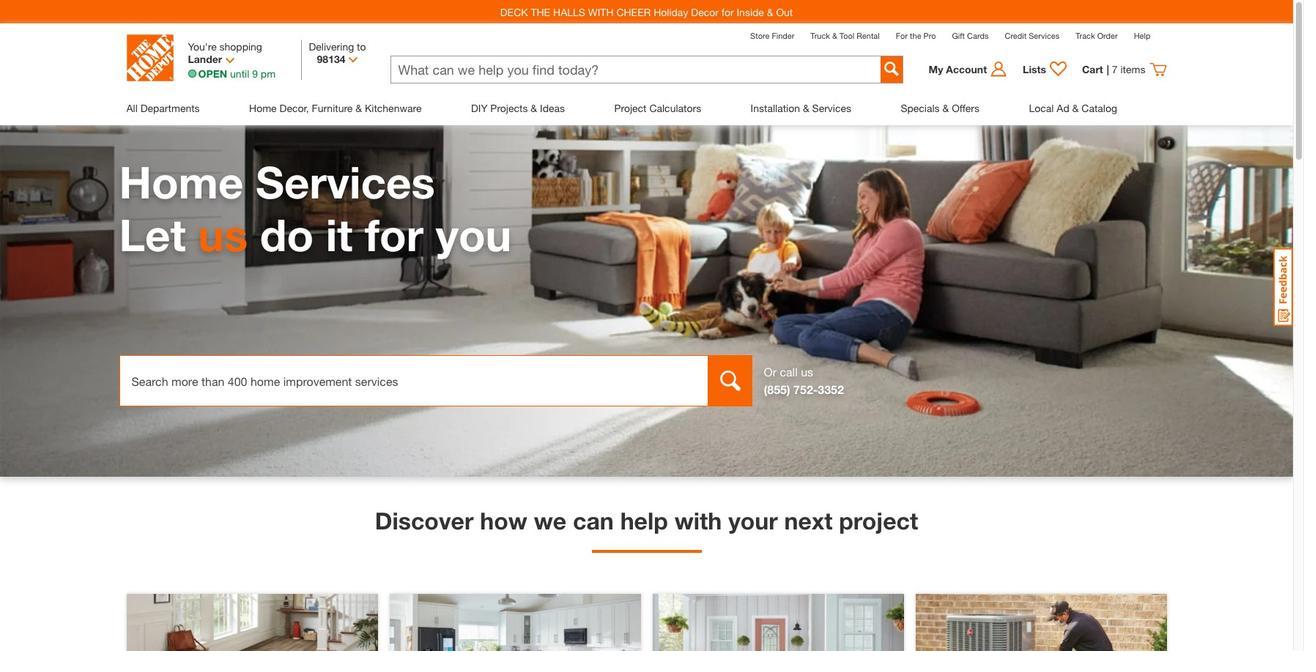 Task type: describe. For each thing, give the bounding box(es) containing it.
gift
[[952, 31, 965, 40]]

my account link
[[929, 60, 1016, 78]]

& left the ideas on the top left
[[531, 102, 537, 114]]

all departments link
[[126, 91, 200, 125]]

7
[[1112, 63, 1118, 75]]

tool
[[840, 31, 855, 40]]

& left out
[[767, 5, 773, 18]]

Search more than 400 home improvement services text field
[[119, 355, 708, 407]]

pm
[[261, 67, 276, 80]]

to
[[357, 40, 366, 53]]

departments
[[140, 102, 200, 114]]

diy projects & ideas
[[471, 102, 565, 114]]

rental
[[857, 31, 880, 40]]

feedback link image
[[1273, 248, 1293, 327]]

installation & services
[[751, 102, 851, 114]]

you're shopping
[[188, 40, 262, 53]]

752-
[[794, 382, 818, 396]]

lander
[[188, 53, 222, 65]]

& right ad
[[1072, 102, 1079, 114]]

all
[[126, 102, 138, 114]]

or call us (855) 752-3352
[[764, 365, 844, 396]]

installation & services link
[[751, 91, 851, 125]]

track order link
[[1076, 31, 1118, 40]]

services for home services let us do it for you
[[256, 156, 435, 208]]

local
[[1029, 102, 1054, 114]]

delivering to
[[309, 40, 366, 53]]

diy
[[471, 102, 488, 114]]

order
[[1097, 31, 1118, 40]]

track
[[1076, 31, 1095, 40]]

truck
[[811, 31, 830, 40]]

all departments
[[126, 102, 200, 114]]

help
[[620, 507, 668, 535]]

decor
[[691, 5, 719, 18]]

let
[[119, 209, 186, 261]]

with
[[588, 5, 614, 18]]

next
[[784, 507, 833, 535]]

for inside home services let us do it for you
[[365, 209, 424, 261]]

delivering
[[309, 40, 354, 53]]

calculators
[[649, 102, 701, 114]]

out
[[776, 5, 793, 18]]

store finder link
[[750, 31, 795, 40]]

the home depot logo link
[[126, 34, 173, 84]]

call
[[780, 365, 798, 379]]

open
[[198, 67, 227, 80]]

truck & tool rental
[[811, 31, 880, 40]]

7 items
[[1112, 63, 1146, 75]]

credit services
[[1005, 31, 1060, 40]]

the home depot image
[[126, 34, 173, 81]]

the
[[910, 31, 921, 40]]

project
[[839, 507, 918, 535]]

deck the halls with cheer holiday decor for inside & out
[[500, 5, 793, 18]]

us inside home services let us do it for you
[[198, 209, 248, 261]]

1 horizontal spatial services
[[812, 102, 851, 114]]

items
[[1121, 63, 1146, 75]]

(855)
[[764, 382, 790, 396]]

discover
[[375, 507, 474, 535]]

installation
[[751, 102, 800, 114]]

my account
[[929, 63, 987, 75]]

1 horizontal spatial for
[[722, 5, 734, 18]]

you
[[436, 209, 512, 261]]

store
[[750, 31, 770, 40]]

with
[[675, 507, 722, 535]]

open until 9 pm
[[198, 67, 276, 80]]

you're
[[188, 40, 217, 53]]

us inside "or call us (855) 752-3352"
[[801, 365, 813, 379]]

my
[[929, 63, 943, 75]]

do
[[260, 209, 314, 261]]

gift cards link
[[952, 31, 989, 40]]

truck & tool rental link
[[811, 31, 880, 40]]

deck
[[500, 5, 528, 18]]

your
[[728, 507, 778, 535]]

inside
[[737, 5, 764, 18]]

holiday
[[654, 5, 688, 18]]

for the pro link
[[896, 31, 936, 40]]

decor,
[[280, 102, 309, 114]]

ideas
[[540, 102, 565, 114]]

cheer
[[617, 5, 651, 18]]

halls
[[553, 5, 585, 18]]

ad
[[1057, 102, 1070, 114]]

project
[[614, 102, 647, 114]]

furniture
[[312, 102, 353, 114]]

& left offers
[[943, 102, 949, 114]]

home services let us do it for you
[[119, 156, 512, 261]]

it
[[326, 209, 353, 261]]

cards
[[967, 31, 989, 40]]

& right 'furniture'
[[356, 102, 362, 114]]



Task type: locate. For each thing, give the bounding box(es) containing it.
& right 'installation' at the top right of the page
[[803, 102, 809, 114]]

store finder
[[750, 31, 795, 40]]

track order
[[1076, 31, 1118, 40]]

1 vertical spatial for
[[365, 209, 424, 261]]

home for furniture
[[249, 102, 277, 114]]

offers
[[952, 102, 980, 114]]

shopping
[[219, 40, 262, 53]]

we
[[534, 507, 567, 535]]

lists link
[[1016, 60, 1075, 78]]

gift cards
[[952, 31, 989, 40]]

for left inside
[[722, 5, 734, 18]]

can
[[573, 507, 614, 535]]

for right the it
[[365, 209, 424, 261]]

1 horizontal spatial home
[[249, 102, 277, 114]]

project calculators
[[614, 102, 701, 114]]

1 horizontal spatial us
[[801, 365, 813, 379]]

the
[[531, 5, 550, 18]]

1 vertical spatial home
[[119, 156, 244, 208]]

98134
[[317, 53, 345, 65]]

projects
[[490, 102, 528, 114]]

home up let
[[119, 156, 244, 208]]

home decor, furniture & kitchenware
[[249, 102, 422, 114]]

0 vertical spatial for
[[722, 5, 734, 18]]

home inside home services let us do it for you
[[119, 156, 244, 208]]

credit
[[1005, 31, 1027, 40]]

until
[[230, 67, 249, 80]]

account
[[946, 63, 987, 75]]

services for credit services
[[1029, 31, 1060, 40]]

0 horizontal spatial us
[[198, 209, 248, 261]]

& left tool
[[832, 31, 838, 40]]

0 vertical spatial home
[[249, 102, 277, 114]]

credit services link
[[1005, 31, 1060, 40]]

lists
[[1023, 63, 1046, 75]]

finder
[[772, 31, 795, 40]]

&
[[767, 5, 773, 18], [832, 31, 838, 40], [356, 102, 362, 114], [531, 102, 537, 114], [803, 102, 809, 114], [943, 102, 949, 114], [1072, 102, 1079, 114]]

9
[[252, 67, 258, 80]]

diy projects & ideas link
[[471, 91, 565, 125]]

services inside home services let us do it for you
[[256, 156, 435, 208]]

0 horizontal spatial services
[[256, 156, 435, 208]]

home decor, furniture & kitchenware link
[[249, 91, 422, 125]]

services
[[1029, 31, 1060, 40], [812, 102, 851, 114], [256, 156, 435, 208]]

0 horizontal spatial for
[[365, 209, 424, 261]]

0 vertical spatial us
[[198, 209, 248, 261]]

us up 752-
[[801, 365, 813, 379]]

services right 'installation' at the top right of the page
[[812, 102, 851, 114]]

submit search image
[[884, 62, 899, 76]]

specials & offers
[[901, 102, 980, 114]]

home
[[249, 102, 277, 114], [119, 156, 244, 208]]

us
[[198, 209, 248, 261], [801, 365, 813, 379]]

us left do
[[198, 209, 248, 261]]

catalog
[[1082, 102, 1117, 114]]

home left decor,
[[249, 102, 277, 114]]

for the pro
[[896, 31, 936, 40]]

None text field
[[391, 56, 880, 82], [391, 56, 880, 82], [391, 56, 880, 82], [391, 56, 880, 82]]

discover how we can help with your next project
[[375, 507, 918, 535]]

services right credit
[[1029, 31, 1060, 40]]

cart
[[1082, 63, 1103, 75]]

project calculators link
[[614, 91, 701, 125]]

0 horizontal spatial home
[[119, 156, 244, 208]]

(855) 752-3352 link
[[764, 382, 844, 396]]

specials & offers link
[[901, 91, 980, 125]]

or
[[764, 365, 777, 379]]

3352
[[818, 382, 844, 396]]

1 vertical spatial us
[[801, 365, 813, 379]]

specials
[[901, 102, 940, 114]]

2 vertical spatial services
[[256, 156, 435, 208]]

local ad & catalog
[[1029, 102, 1117, 114]]

kitchenware
[[365, 102, 422, 114]]

how
[[480, 507, 527, 535]]

0 vertical spatial services
[[1029, 31, 1060, 40]]

pro
[[924, 31, 936, 40]]

services up the it
[[256, 156, 435, 208]]

1 vertical spatial services
[[812, 102, 851, 114]]

for
[[722, 5, 734, 18], [365, 209, 424, 261]]

2 horizontal spatial services
[[1029, 31, 1060, 40]]

for
[[896, 31, 908, 40]]

home for let
[[119, 156, 244, 208]]

deck the halls with cheer holiday decor for inside & out link
[[500, 5, 793, 18]]

local ad & catalog link
[[1029, 91, 1117, 125]]



Task type: vqa. For each thing, say whether or not it's contained in the screenshot.
Succulents Under $20 link
no



